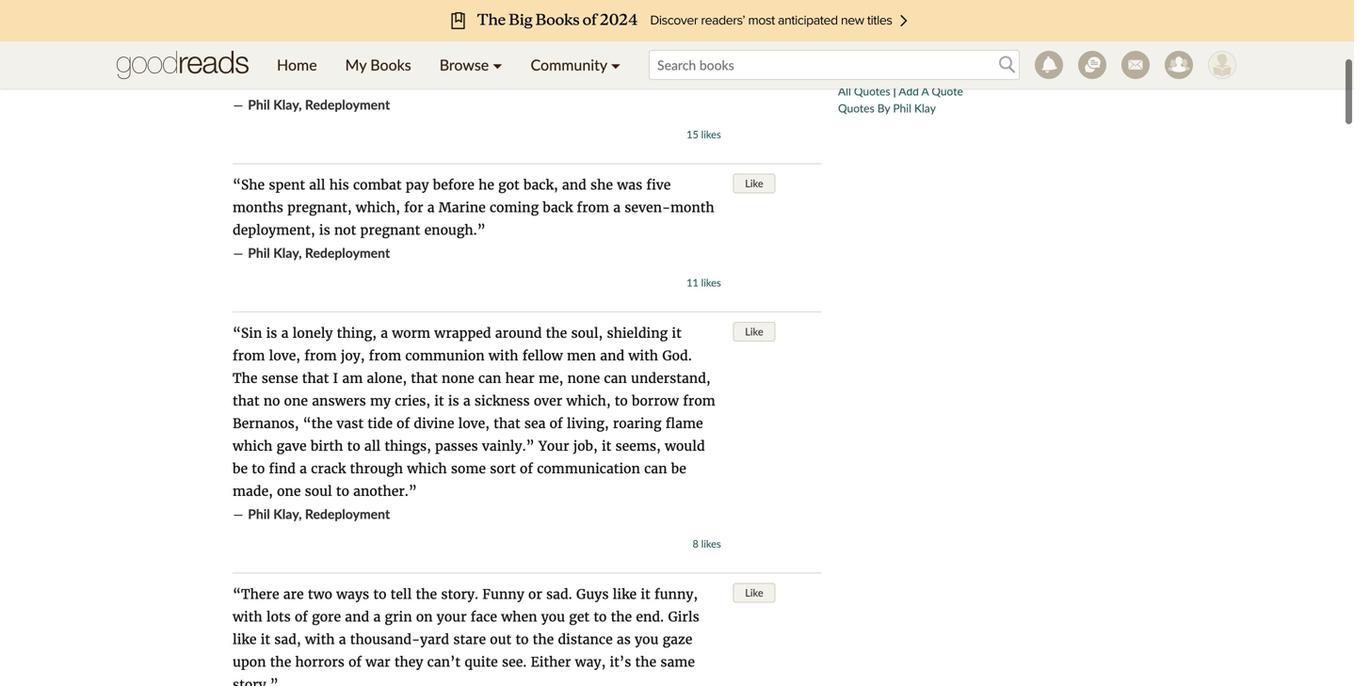 Task type: describe. For each thing, give the bounding box(es) containing it.
see.
[[502, 654, 527, 671]]

distance
[[558, 632, 613, 649]]

understand,
[[631, 370, 711, 387]]

browse ▾
[[440, 56, 503, 74]]

1 none from the left
[[442, 370, 475, 387]]

a left "worm"
[[381, 325, 388, 342]]

joy,
[[341, 348, 365, 365]]

klay, inside "sin is a lonely thing, a worm wrapped around the soul, shielding it from love, from joy, from communion with fellow men and with god. the sense that i am alone, that none can hear me, none can understand, that no one answers my cries, it is a sickness over which, to borrow from bernanos, "the vast tide of divine love, that sea of living, roaring flame which gave birth to all things, passes vainly." your job, it seems, would be to find a crack through which some sort of communication can be made, one soul to another." ― phil klay, redeployment
[[273, 506, 302, 522]]

face
[[471, 609, 497, 626]]

a down pay
[[427, 199, 435, 216]]

your inside the "there are two ways to tell the story. funny or sad. guys like it funny, with lots of gore and a grin on your face when you get to the end. girls like it sad, with a thousand-yard stare out to the distance as you gaze upon the horrors of war they can't quite see. either way, it's the same story."
[[437, 609, 467, 626]]

▾ for browse ▾
[[493, 56, 503, 74]]

1 be from the left
[[233, 461, 248, 478]]

that up vainly." on the left bottom of the page
[[494, 415, 521, 432]]

passes
[[435, 438, 478, 455]]

a left sickness
[[463, 393, 471, 410]]

by
[[878, 101, 890, 115]]

to down vast
[[347, 438, 360, 455]]

like for "[prayer] will not protect you. it will help your soul. it's for while you're alive."
[[745, 51, 764, 64]]

another."
[[353, 483, 417, 500]]

15 likes link
[[687, 128, 721, 141]]

1 vertical spatial love,
[[458, 415, 490, 432]]

yard
[[420, 632, 449, 649]]

soul
[[305, 483, 332, 500]]

the up on
[[416, 586, 437, 603]]

can't
[[427, 654, 461, 671]]

like for "she spent all his combat pay before he got back, and she was five months pregnant, which, for a marine coming back from a seven-month deployment, is not pregnant enough."
[[745, 177, 764, 190]]

it up divine at the left bottom
[[434, 393, 444, 410]]

that down the on the bottom of the page
[[233, 393, 260, 410]]

with down the shielding
[[629, 348, 659, 365]]

the up the as
[[611, 609, 632, 626]]

Search books text field
[[649, 50, 1020, 80]]

they
[[395, 654, 423, 671]]

phil inside "[prayer] will not protect you. it will help your soul. it's for while you're alive." ― phil klay, redeployment
[[248, 97, 270, 113]]

job,
[[573, 438, 598, 455]]

horrors
[[295, 654, 345, 671]]

redeployment inside "sin is a lonely thing, a worm wrapped around the soul, shielding it from love, from joy, from communion with fellow men and with god. the sense that i am alone, that none can hear me, none can understand, that no one answers my cries, it is a sickness over which, to borrow from bernanos, "the vast tide of divine love, that sea of living, roaring flame which gave birth to all things, passes vainly." your job, it seems, would be to find a crack through which some sort of communication can be made, one soul to another." ― phil klay, redeployment
[[305, 506, 390, 522]]

quite
[[465, 654, 498, 671]]

redeployment inside "[prayer] will not protect you. it will help your soul. it's for while you're alive." ― phil klay, redeployment
[[305, 97, 390, 113]]

browse ▾ button
[[426, 41, 517, 89]]

alive."
[[233, 73, 276, 90]]

seven-
[[625, 199, 671, 216]]

with up horrors
[[305, 632, 335, 649]]

as
[[617, 632, 631, 649]]

likes for "sin is a lonely thing, a worm wrapped around the soul, shielding it from love, from joy, from communion with fellow men and with god. the sense that i am alone, that none can hear me, none can understand, that no one answers my cries, it is a sickness over which, to borrow from bernanos, "the vast tide of divine love, that sea of living, roaring flame which gave birth to all things, passes vainly." your job, it seems, would be to find a crack through which some sort of communication can be made, one soul to another."
[[702, 538, 721, 551]]

1 horizontal spatial can
[[604, 370, 627, 387]]

home link
[[263, 41, 331, 89]]

15
[[687, 128, 699, 141]]

of right 'sea'
[[550, 415, 563, 432]]

months
[[233, 199, 283, 216]]

from up flame
[[683, 393, 716, 410]]

it up end.
[[641, 586, 651, 603]]

back
[[543, 199, 573, 216]]

community
[[531, 56, 607, 74]]

sense
[[262, 370, 298, 387]]

― inside "[prayer] will not protect you. it will help your soul. it's for while you're alive." ― phil klay, redeployment
[[233, 97, 244, 114]]

19 likes
[[687, 2, 721, 15]]

4 like link from the top
[[733, 584, 776, 603]]

pregnant
[[360, 222, 420, 239]]

it's
[[581, 51, 603, 68]]

to right soul
[[336, 483, 349, 500]]

thousand-
[[350, 632, 420, 649]]

a right find
[[300, 461, 307, 478]]

flame
[[666, 415, 703, 432]]

0 vertical spatial one
[[284, 393, 308, 410]]

got
[[498, 177, 520, 194]]

help
[[480, 51, 508, 68]]

0 vertical spatial quotes
[[854, 84, 891, 98]]

▾ for community ▾
[[611, 56, 621, 74]]

to up made,
[[252, 461, 265, 478]]

my group discussions image
[[1079, 51, 1107, 79]]

for inside "she spent all his combat pay before he got back, and she was five months pregnant, which, for a marine coming back from a seven-month deployment, is not pregnant enough." ― phil klay, redeployment
[[404, 199, 423, 216]]

lots
[[266, 609, 291, 626]]

worm
[[392, 325, 431, 342]]

of left war on the left bottom
[[349, 654, 362, 671]]

1 likes from the top
[[701, 2, 721, 15]]

a left lonely
[[281, 325, 289, 342]]

sad,
[[274, 632, 301, 649]]

0 horizontal spatial love,
[[269, 348, 301, 365]]

communication
[[537, 461, 640, 478]]

phil inside all quotes | add a quote quotes by phil klay
[[893, 101, 912, 115]]

spent
[[269, 177, 305, 194]]

1 vertical spatial one
[[277, 483, 301, 500]]

redeployment link for not
[[305, 245, 390, 261]]

out
[[490, 632, 512, 649]]

from inside "she spent all his combat pay before he got back, and she was five months pregnant, which, for a marine coming back from a seven-month deployment, is not pregnant enough." ― phil klay, redeployment
[[577, 199, 610, 216]]

"she spent all his combat pay before he got back, and she was five months pregnant, which, for a marine coming back from a seven-month deployment, is not pregnant enough." ― phil klay, redeployment
[[233, 177, 715, 262]]

she
[[591, 177, 613, 194]]

browse
[[440, 56, 489, 74]]

klay, inside "[prayer] will not protect you. it will help your soul. it's for while you're alive." ― phil klay, redeployment
[[273, 97, 302, 113]]

it right job,
[[602, 438, 612, 455]]

soul.
[[546, 51, 577, 68]]

my
[[370, 393, 391, 410]]

with down "there
[[233, 609, 263, 626]]

redeployment inside "she spent all his combat pay before he got back, and she was five months pregnant, which, for a marine coming back from a seven-month deployment, is not pregnant enough." ― phil klay, redeployment
[[305, 245, 390, 261]]

2 will from the left
[[451, 51, 476, 68]]

all quotes | add a quote quotes by phil klay
[[838, 84, 964, 115]]

like link for "she spent all his combat pay before he got back, and she was five months pregnant, which, for a marine coming back from a seven-month deployment, is not pregnant enough."
[[733, 174, 776, 194]]

and inside the "there are two ways to tell the story. funny or sad. guys like it funny, with lots of gore and a grin on your face when you get to the end. girls like it sad, with a thousand-yard stare out to the distance as you gaze upon the horrors of war they can't quite see. either way, it's the same story."
[[345, 609, 370, 626]]

for inside "[prayer] will not protect you. it will help your soul. it's for while you're alive." ― phil klay, redeployment
[[607, 51, 627, 68]]

me,
[[539, 370, 564, 387]]

a down was
[[613, 199, 621, 216]]

to left tell
[[373, 586, 387, 603]]

to right get
[[594, 609, 607, 626]]

and inside "she spent all his combat pay before he got back, and she was five months pregnant, which, for a marine coming back from a seven-month deployment, is not pregnant enough." ― phil klay, redeployment
[[562, 177, 587, 194]]

way,
[[575, 654, 606, 671]]

combat
[[353, 177, 402, 194]]

not inside "she spent all his combat pay before he got back, and she was five months pregnant, which, for a marine coming back from a seven-month deployment, is not pregnant enough." ― phil klay, redeployment
[[334, 222, 356, 239]]

you.
[[405, 51, 432, 68]]

"sin
[[233, 325, 262, 342]]

2 none from the left
[[568, 370, 600, 387]]

0 horizontal spatial you
[[541, 609, 565, 626]]

get
[[569, 609, 590, 626]]

pregnant,
[[287, 199, 352, 216]]

notifications image
[[1035, 51, 1064, 79]]

when
[[501, 609, 537, 626]]

sam green image
[[1209, 51, 1237, 79]]

"there
[[233, 586, 279, 603]]

likes for "she spent all his combat pay before he got back, and she was five months pregnant, which, for a marine coming back from a seven-month deployment, is not pregnant enough."
[[701, 276, 721, 289]]

the up either at the left of page
[[533, 632, 554, 649]]

― inside "sin is a lonely thing, a worm wrapped around the soul, shielding it from love, from joy, from communion with fellow men and with god. the sense that i am alone, that none can hear me, none can understand, that no one answers my cries, it is a sickness over which, to borrow from bernanos, "the vast tide of divine love, that sea of living, roaring flame which gave birth to all things, passes vainly." your job, it seems, would be to find a crack through which some sort of communication can be made, one soul to another." ― phil klay, redeployment
[[233, 506, 244, 523]]

on
[[416, 609, 433, 626]]

likes for "[prayer] will not protect you. it will help your soul. it's for while you're alive."
[[701, 128, 721, 141]]

hear
[[505, 370, 535, 387]]

2 horizontal spatial can
[[644, 461, 667, 478]]

seems,
[[616, 438, 661, 455]]

month
[[671, 199, 715, 216]]

19
[[687, 2, 699, 15]]

communion
[[405, 348, 485, 365]]

community ▾ button
[[517, 41, 635, 89]]

11 likes link
[[687, 276, 721, 289]]

1 vertical spatial which
[[407, 461, 447, 478]]

that left i
[[302, 370, 329, 387]]

a down gore
[[339, 632, 346, 649]]



Task type: locate. For each thing, give the bounding box(es) containing it.
vainly."
[[482, 438, 535, 455]]

1 ▾ from the left
[[493, 56, 503, 74]]

five
[[647, 177, 671, 194]]

birth
[[311, 438, 343, 455]]

1 like from the top
[[745, 51, 764, 64]]

grin
[[385, 609, 412, 626]]

of right lots at the left bottom of page
[[295, 609, 308, 626]]

which, inside "she spent all his combat pay before he got back, and she was five months pregnant, which, for a marine coming back from a seven-month deployment, is not pregnant enough." ― phil klay, redeployment
[[356, 199, 400, 216]]

which, inside "sin is a lonely thing, a worm wrapped around the soul, shielding it from love, from joy, from communion with fellow men and with god. the sense that i am alone, that none can hear me, none can understand, that no one answers my cries, it is a sickness over which, to borrow from bernanos, "the vast tide of divine love, that sea of living, roaring flame which gave birth to all things, passes vainly." your job, it seems, would be to find a crack through which some sort of communication can be made, one soul to another." ― phil klay, redeployment
[[567, 393, 611, 410]]

1 vertical spatial like
[[233, 632, 257, 649]]

likes right 15
[[701, 128, 721, 141]]

find
[[269, 461, 296, 478]]

deployment,
[[233, 222, 315, 239]]

the right it's
[[635, 654, 657, 671]]

phil inside "she spent all his combat pay before he got back, and she was five months pregnant, which, for a marine coming back from a seven-month deployment, is not pregnant enough." ― phil klay, redeployment
[[248, 245, 270, 261]]

add a quote link
[[899, 84, 964, 98]]

all inside "she spent all his combat pay before he got back, and she was five months pregnant, which, for a marine coming back from a seven-month deployment, is not pregnant enough." ― phil klay, redeployment
[[309, 177, 325, 194]]

2 ― from the top
[[233, 245, 244, 262]]

your right "help"
[[512, 51, 542, 68]]

your
[[539, 438, 570, 455]]

redeployment link down my
[[305, 97, 390, 113]]

2 ▾ from the left
[[611, 56, 621, 74]]

would
[[665, 438, 705, 455]]

all inside "sin is a lonely thing, a worm wrapped around the soul, shielding it from love, from joy, from communion with fellow men and with god. the sense that i am alone, that none can hear me, none can understand, that no one answers my cries, it is a sickness over which, to borrow from bernanos, "the vast tide of divine love, that sea of living, roaring flame which gave birth to all things, passes vainly." your job, it seems, would be to find a crack through which some sort of communication can be made, one soul to another." ― phil klay, redeployment
[[364, 438, 381, 455]]

none down communion on the left
[[442, 370, 475, 387]]

3 like from the top
[[745, 325, 764, 338]]

all
[[309, 177, 325, 194], [364, 438, 381, 455]]

3 like link from the top
[[733, 322, 776, 342]]

0 vertical spatial all
[[309, 177, 325, 194]]

0 horizontal spatial and
[[345, 609, 370, 626]]

redeployment down soul
[[305, 506, 390, 522]]

1 ― from the top
[[233, 97, 244, 114]]

or
[[528, 586, 542, 603]]

1 like link from the top
[[733, 48, 776, 68]]

from down "sin
[[233, 348, 265, 365]]

the inside "sin is a lonely thing, a worm wrapped around the soul, shielding it from love, from joy, from communion with fellow men and with god. the sense that i am alone, that none can hear me, none can understand, that no one answers my cries, it is a sickness over which, to borrow from bernanos, "the vast tide of divine love, that sea of living, roaring flame which gave birth to all things, passes vainly." your job, it seems, would be to find a crack through which some sort of communication can be made, one soul to another." ― phil klay, redeployment
[[546, 325, 567, 342]]

2 vertical spatial redeployment
[[305, 506, 390, 522]]

1 vertical spatial redeployment
[[305, 245, 390, 261]]

is right "sin
[[266, 325, 277, 342]]

▾ right it's
[[611, 56, 621, 74]]

like
[[745, 51, 764, 64], [745, 177, 764, 190], [745, 325, 764, 338], [745, 587, 764, 600]]

a
[[922, 84, 929, 98]]

"[prayer]
[[233, 51, 295, 68]]

0 horizontal spatial which,
[[356, 199, 400, 216]]

2 redeployment link from the top
[[305, 245, 390, 261]]

around
[[495, 325, 542, 342]]

like link for "[prayer] will not protect you. it will help your soul. it's for while you're alive."
[[733, 48, 776, 68]]

love,
[[269, 348, 301, 365], [458, 415, 490, 432]]

1 will from the left
[[299, 51, 324, 68]]

▾
[[493, 56, 503, 74], [611, 56, 621, 74]]

2 vertical spatial and
[[345, 609, 370, 626]]

wrapped
[[435, 325, 491, 342]]

klay, down 'deployment,'
[[273, 245, 302, 261]]

Search for books to add to your shelves search field
[[649, 50, 1020, 80]]

is inside "she spent all his combat pay before he got back, and she was five months pregnant, which, for a marine coming back from a seven-month deployment, is not pregnant enough." ― phil klay, redeployment
[[319, 222, 330, 239]]

2 vertical spatial klay,
[[273, 506, 302, 522]]

love, up sense
[[269, 348, 301, 365]]

menu
[[263, 41, 635, 89]]

1 vertical spatial quotes
[[838, 101, 875, 115]]

that up cries,
[[411, 370, 438, 387]]

shielding
[[607, 325, 668, 342]]

of up things,
[[397, 415, 410, 432]]

for down pay
[[404, 199, 423, 216]]

coming
[[490, 199, 539, 216]]

1 redeployment from the top
[[305, 97, 390, 113]]

1 horizontal spatial and
[[562, 177, 587, 194]]

0 vertical spatial your
[[512, 51, 542, 68]]

1 horizontal spatial love,
[[458, 415, 490, 432]]

8
[[693, 538, 699, 551]]

2 be from the left
[[671, 461, 687, 478]]

the
[[546, 325, 567, 342], [416, 586, 437, 603], [611, 609, 632, 626], [533, 632, 554, 649], [270, 654, 291, 671], [635, 654, 657, 671]]

was
[[617, 177, 643, 194]]

your down story.
[[437, 609, 467, 626]]

0 horizontal spatial for
[[404, 199, 423, 216]]

books
[[370, 56, 411, 74]]

some
[[451, 461, 486, 478]]

klay
[[915, 101, 936, 115]]

1 horizontal spatial you
[[635, 632, 659, 649]]

1 horizontal spatial your
[[512, 51, 542, 68]]

stare
[[453, 632, 486, 649]]

1 vertical spatial and
[[600, 348, 625, 365]]

3 likes from the top
[[701, 276, 721, 289]]

your inside "[prayer] will not protect you. it will help your soul. it's for while you're alive." ― phil klay, redeployment
[[512, 51, 542, 68]]

over
[[534, 393, 563, 410]]

of right sort at the left of the page
[[520, 461, 533, 478]]

which down bernanos,
[[233, 438, 273, 455]]

girls
[[668, 609, 700, 626]]

1 horizontal spatial which
[[407, 461, 447, 478]]

love, up "passes"
[[458, 415, 490, 432]]

none down the men
[[568, 370, 600, 387]]

from down the she
[[577, 199, 610, 216]]

0 vertical spatial for
[[607, 51, 627, 68]]

all left "his"
[[309, 177, 325, 194]]

0 vertical spatial not
[[328, 51, 350, 68]]

2 likes from the top
[[701, 128, 721, 141]]

0 horizontal spatial none
[[442, 370, 475, 387]]

like up upon
[[233, 632, 257, 649]]

2 redeployment from the top
[[305, 245, 390, 261]]

war
[[366, 654, 391, 671]]

1 vertical spatial for
[[404, 199, 423, 216]]

1 horizontal spatial none
[[568, 370, 600, 387]]

11 likes
[[687, 276, 721, 289]]

likes right 19 on the top of the page
[[701, 2, 721, 15]]

crack
[[311, 461, 346, 478]]

3 klay, from the top
[[273, 506, 302, 522]]

likes right 11
[[701, 276, 721, 289]]

like right guys on the bottom left of page
[[613, 586, 637, 603]]

can up sickness
[[479, 370, 502, 387]]

ways
[[336, 586, 369, 603]]

1 horizontal spatial will
[[451, 51, 476, 68]]

0 vertical spatial love,
[[269, 348, 301, 365]]

no
[[264, 393, 280, 410]]

all
[[838, 84, 851, 98]]

0 horizontal spatial like
[[233, 632, 257, 649]]

"she
[[233, 177, 265, 194]]

19 likes link
[[687, 2, 721, 15]]

you
[[541, 609, 565, 626], [635, 632, 659, 649]]

1 vertical spatial is
[[266, 325, 277, 342]]

0 horizontal spatial ▾
[[493, 56, 503, 74]]

1 horizontal spatial all
[[364, 438, 381, 455]]

which down things,
[[407, 461, 447, 478]]

for
[[607, 51, 627, 68], [404, 199, 423, 216]]

quotes down all quotes link
[[838, 101, 875, 115]]

redeployment link down pregnant
[[305, 245, 390, 261]]

which
[[233, 438, 273, 455], [407, 461, 447, 478]]

0 horizontal spatial all
[[309, 177, 325, 194]]

klay, down find
[[273, 506, 302, 522]]

sad.
[[546, 586, 573, 603]]

0 vertical spatial which,
[[356, 199, 400, 216]]

sort
[[490, 461, 516, 478]]

2 horizontal spatial and
[[600, 348, 625, 365]]

2 vertical spatial ―
[[233, 506, 244, 523]]

2 like from the top
[[745, 177, 764, 190]]

not left protect
[[328, 51, 350, 68]]

―
[[233, 97, 244, 114], [233, 245, 244, 262], [233, 506, 244, 523]]

while
[[630, 51, 667, 68]]

11
[[687, 276, 699, 289]]

0 vertical spatial is
[[319, 222, 330, 239]]

the down sad,
[[270, 654, 291, 671]]

3 ― from the top
[[233, 506, 244, 523]]

it
[[436, 51, 447, 68]]

quotes up by
[[854, 84, 891, 98]]

0 vertical spatial you
[[541, 609, 565, 626]]

protect
[[354, 51, 401, 68]]

end.
[[636, 609, 664, 626]]

my books link
[[331, 41, 426, 89]]

▾ inside popup button
[[493, 56, 503, 74]]

one down find
[[277, 483, 301, 500]]

1 horizontal spatial like
[[613, 586, 637, 603]]

15 likes
[[687, 128, 721, 141]]

― down 'deployment,'
[[233, 245, 244, 262]]

menu containing home
[[263, 41, 635, 89]]

0 vertical spatial like
[[613, 586, 637, 603]]

a left grin
[[373, 609, 381, 626]]

men
[[567, 348, 596, 365]]

"the
[[303, 415, 333, 432]]

0 horizontal spatial which
[[233, 438, 273, 455]]

redeployment down pregnant
[[305, 245, 390, 261]]

soul,
[[571, 325, 603, 342]]

divine
[[414, 415, 454, 432]]

roaring
[[613, 415, 662, 432]]

1 vertical spatial redeployment link
[[305, 245, 390, 261]]

be
[[233, 461, 248, 478], [671, 461, 687, 478]]

friend requests image
[[1165, 51, 1194, 79]]

which,
[[356, 199, 400, 216], [567, 393, 611, 410]]

0 vertical spatial ―
[[233, 97, 244, 114]]

it
[[672, 325, 682, 342], [434, 393, 444, 410], [602, 438, 612, 455], [641, 586, 651, 603], [261, 632, 270, 649]]

▾ right browse
[[493, 56, 503, 74]]

from down lonely
[[304, 348, 337, 365]]

one right no
[[284, 393, 308, 410]]

1 horizontal spatial for
[[607, 51, 627, 68]]

inbox image
[[1122, 51, 1150, 79]]

1 vertical spatial which,
[[567, 393, 611, 410]]

to
[[615, 393, 628, 410], [347, 438, 360, 455], [252, 461, 265, 478], [336, 483, 349, 500], [373, 586, 387, 603], [594, 609, 607, 626], [516, 632, 529, 649]]

like link for "sin is a lonely thing, a worm wrapped around the soul, shielding it from love, from joy, from communion with fellow men and with god. the sense that i am alone, that none can hear me, none can understand, that no one answers my cries, it is a sickness over which, to borrow from bernanos, "the vast tide of divine love, that sea of living, roaring flame which gave birth to all things, passes vainly." your job, it seems, would be to find a crack through which some sort of communication can be made, one soul to another."
[[733, 322, 776, 342]]

back,
[[524, 177, 558, 194]]

to up roaring
[[615, 393, 628, 410]]

phil inside "sin is a lonely thing, a worm wrapped around the soul, shielding it from love, from joy, from communion with fellow men and with god. the sense that i am alone, that none can hear me, none can understand, that no one answers my cries, it is a sickness over which, to borrow from bernanos, "the vast tide of divine love, that sea of living, roaring flame which gave birth to all things, passes vainly." your job, it seems, would be to find a crack through which some sort of communication can be made, one soul to another." ― phil klay, redeployment
[[248, 506, 270, 522]]

redeployment link for i
[[305, 506, 390, 522]]

2 vertical spatial redeployment link
[[305, 506, 390, 522]]

gaze
[[663, 632, 693, 649]]

1 vertical spatial klay,
[[273, 245, 302, 261]]

the up fellow
[[546, 325, 567, 342]]

will left my
[[299, 51, 324, 68]]

be up made,
[[233, 461, 248, 478]]

living,
[[567, 415, 609, 432]]

before
[[433, 177, 475, 194]]

"there are two ways to tell the story. funny or sad. guys like it funny, with lots of gore and a grin on your face when you get to the end. girls like it sad, with a thousand-yard stare out to the distance as you gaze upon the horrors of war they can't quite see. either way, it's the same story."
[[233, 586, 700, 687]]

0 vertical spatial which
[[233, 438, 273, 455]]

be down would
[[671, 461, 687, 478]]

can down seems,
[[644, 461, 667, 478]]

through
[[350, 461, 403, 478]]

― inside "she spent all his combat pay before he got back, and she was five months pregnant, which, for a marine coming back from a seven-month deployment, is not pregnant enough." ― phil klay, redeployment
[[233, 245, 244, 262]]

― down alive."
[[233, 97, 244, 114]]

story.
[[441, 586, 479, 603]]

0 horizontal spatial be
[[233, 461, 248, 478]]

1 vertical spatial ―
[[233, 245, 244, 262]]

0 vertical spatial redeployment link
[[305, 97, 390, 113]]

1 horizontal spatial which,
[[567, 393, 611, 410]]

with
[[489, 348, 519, 365], [629, 348, 659, 365], [233, 609, 263, 626], [305, 632, 335, 649]]

3 redeployment link from the top
[[305, 506, 390, 522]]

you down end.
[[635, 632, 659, 649]]

1 redeployment link from the top
[[305, 97, 390, 113]]

1 vertical spatial your
[[437, 609, 467, 626]]

1 horizontal spatial is
[[319, 222, 330, 239]]

can up roaring
[[604, 370, 627, 387]]

not inside "[prayer] will not protect you. it will help your soul. it's for while you're alive." ― phil klay, redeployment
[[328, 51, 350, 68]]

quote
[[932, 84, 964, 98]]

phil down add
[[893, 101, 912, 115]]

it up god. on the bottom of page
[[672, 325, 682, 342]]

like for "sin is a lonely thing, a worm wrapped around the soul, shielding it from love, from joy, from communion with fellow men and with god. the sense that i am alone, that none can hear me, none can understand, that no one answers my cries, it is a sickness over which, to borrow from bernanos, "the vast tide of divine love, that sea of living, roaring flame which gave birth to all things, passes vainly." your job, it seems, would be to find a crack through which some sort of communication can be made, one soul to another."
[[745, 325, 764, 338]]

phil down alive."
[[248, 97, 270, 113]]

it left sad,
[[261, 632, 270, 649]]

klay, down alive."
[[273, 97, 302, 113]]

0 horizontal spatial can
[[479, 370, 502, 387]]

1 vertical spatial all
[[364, 438, 381, 455]]

0 horizontal spatial your
[[437, 609, 467, 626]]

tide
[[368, 415, 393, 432]]

klay, inside "she spent all his combat pay before he got back, and she was five months pregnant, which, for a marine coming back from a seven-month deployment, is not pregnant enough." ― phil klay, redeployment
[[273, 245, 302, 261]]

from up alone,
[[369, 348, 401, 365]]

1 vertical spatial you
[[635, 632, 659, 649]]

things,
[[385, 438, 431, 455]]

and right the men
[[600, 348, 625, 365]]

4 likes from the top
[[702, 538, 721, 551]]

my books
[[345, 56, 411, 74]]

all up through
[[364, 438, 381, 455]]

phil down 'deployment,'
[[248, 245, 270, 261]]

2 like link from the top
[[733, 174, 776, 194]]

is down pregnant,
[[319, 222, 330, 239]]

and inside "sin is a lonely thing, a worm wrapped around the soul, shielding it from love, from joy, from communion with fellow men and with god. the sense that i am alone, that none can hear me, none can understand, that no one answers my cries, it is a sickness over which, to borrow from bernanos, "the vast tide of divine love, that sea of living, roaring flame which gave birth to all things, passes vainly." your job, it seems, would be to find a crack through which some sort of communication can be made, one soul to another." ― phil klay, redeployment
[[600, 348, 625, 365]]

0 vertical spatial redeployment
[[305, 97, 390, 113]]

alone,
[[367, 370, 407, 387]]

to right out
[[516, 632, 529, 649]]

3 redeployment from the top
[[305, 506, 390, 522]]

which, up living,
[[567, 393, 611, 410]]

either
[[531, 654, 571, 671]]

which, down combat
[[356, 199, 400, 216]]

redeployment down my
[[305, 97, 390, 113]]

and down ways
[[345, 609, 370, 626]]

1 horizontal spatial be
[[671, 461, 687, 478]]

klay,
[[273, 97, 302, 113], [273, 245, 302, 261], [273, 506, 302, 522]]

0 vertical spatial and
[[562, 177, 587, 194]]

will right it
[[451, 51, 476, 68]]

funny,
[[655, 586, 698, 603]]

4 like from the top
[[745, 587, 764, 600]]

can
[[479, 370, 502, 387], [604, 370, 627, 387], [644, 461, 667, 478]]

it's
[[610, 654, 631, 671]]

0 vertical spatial klay,
[[273, 97, 302, 113]]

1 klay, from the top
[[273, 97, 302, 113]]

with down around
[[489, 348, 519, 365]]

2 klay, from the top
[[273, 245, 302, 261]]

marine
[[439, 199, 486, 216]]

0 horizontal spatial will
[[299, 51, 324, 68]]

0 horizontal spatial is
[[266, 325, 277, 342]]

and left the she
[[562, 177, 587, 194]]

1 vertical spatial not
[[334, 222, 356, 239]]

sickness
[[475, 393, 530, 410]]

made,
[[233, 483, 273, 500]]

▾ inside "popup button"
[[611, 56, 621, 74]]

2 vertical spatial is
[[448, 393, 459, 410]]

redeployment link down soul
[[305, 506, 390, 522]]

you down sad.
[[541, 609, 565, 626]]

likes right 8
[[702, 538, 721, 551]]

advertisement element
[[838, 0, 1121, 66]]

1 horizontal spatial ▾
[[611, 56, 621, 74]]

― down made,
[[233, 506, 244, 523]]

for right it's
[[607, 51, 627, 68]]

is up divine at the left bottom
[[448, 393, 459, 410]]

2 horizontal spatial is
[[448, 393, 459, 410]]

my
[[345, 56, 367, 74]]

"sin is a lonely thing, a worm wrapped around the soul, shielding it from love, from joy, from communion with fellow men and with god. the sense that i am alone, that none can hear me, none can understand, that no one answers my cries, it is a sickness over which, to borrow from bernanos, "the vast tide of divine love, that sea of living, roaring flame which gave birth to all things, passes vainly." your job, it seems, would be to find a crack through which some sort of communication can be made, one soul to another." ― phil klay, redeployment
[[233, 325, 716, 523]]



Task type: vqa. For each thing, say whether or not it's contained in the screenshot.
passes
yes



